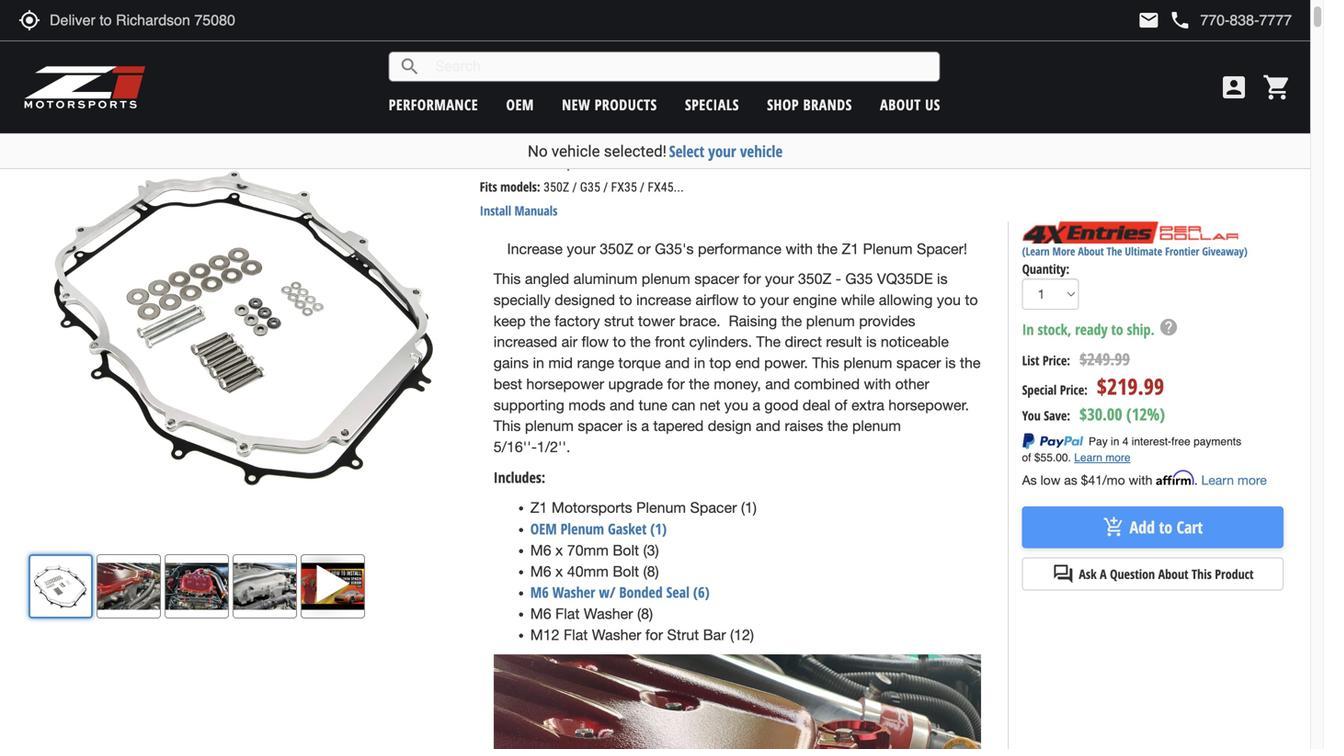 Task type: vqa. For each thing, say whether or not it's contained in the screenshot.
the top the full
no



Task type: locate. For each thing, give the bounding box(es) containing it.
tower
[[638, 313, 675, 330]]

brand:
[[480, 154, 513, 172]]

your up engine
[[765, 270, 794, 288]]

0 horizontal spatial vq35de
[[613, 94, 684, 126]]

select your vehicle link
[[669, 141, 783, 162]]

/ left fx35 in the top left of the page
[[603, 180, 608, 195]]

vq35 plenum spacer - 350 red image
[[494, 655, 981, 749]]

0 vertical spatial performance
[[389, 95, 478, 114]]

(1) down 'design'
[[741, 499, 757, 516]]

1 horizontal spatial vehicle
[[740, 141, 783, 162]]

flat up m12
[[555, 605, 580, 622]]

this up combined
[[812, 355, 839, 372]]

0 horizontal spatial performance
[[389, 95, 478, 114]]

performance up airflow
[[698, 240, 782, 257]]

of
[[834, 397, 847, 414]]

you down "money,"
[[724, 397, 748, 414]]

for left strut
[[645, 626, 663, 643]]

install
[[480, 202, 511, 219]]

1 x from the top
[[555, 542, 563, 559]]

for up can
[[667, 376, 685, 393]]

bolt up m6 washer w/ bonded seal (6) "link" on the bottom of page
[[613, 563, 639, 580]]

1 horizontal spatial a
[[752, 397, 760, 414]]

bolt
[[613, 542, 639, 559], [613, 563, 639, 580]]

spacer up select your vehicle link
[[767, 94, 828, 126]]

0 vertical spatial price:
[[1043, 352, 1070, 369]]

giveaway)
[[1202, 244, 1248, 259]]

(8) down bonded
[[637, 605, 653, 622]]

(8) down (3)
[[643, 563, 659, 580]]

/ right fx35 in the top left of the page
[[640, 180, 645, 195]]

1 horizontal spatial (1)
[[741, 499, 757, 516]]

0 vertical spatial oem
[[506, 95, 534, 114]]

0 horizontal spatial (1)
[[650, 519, 667, 539]]

1 vertical spatial price:
[[1060, 381, 1088, 399]]

performance down search
[[389, 95, 478, 114]]

4 m6 from the top
[[530, 605, 551, 622]]

2 horizontal spatial with
[[1129, 473, 1153, 488]]

2 horizontal spatial spacer
[[896, 355, 941, 372]]

plenum up result
[[806, 313, 855, 330]]

affirm
[[1156, 470, 1194, 486]]

price: right list
[[1043, 352, 1070, 369]]

about right "question" on the bottom right of page
[[1158, 566, 1189, 583]]

more
[[1052, 244, 1075, 259]]

g35 right -
[[845, 270, 873, 288]]

(6)
[[693, 583, 710, 602]]

the down raising
[[756, 334, 781, 351]]

oem down includes: on the left bottom of page
[[530, 519, 557, 539]]

about left us
[[880, 95, 921, 114]]

with up extra
[[864, 376, 891, 393]]

w/
[[599, 583, 616, 602]]

1 horizontal spatial spacer
[[694, 270, 739, 288]]

2 m6 from the top
[[530, 563, 551, 580]]

account_box link
[[1215, 73, 1253, 102]]

350z
[[507, 94, 550, 126], [544, 180, 569, 195], [600, 240, 633, 257], [798, 270, 832, 288]]

question_answer
[[1052, 563, 1074, 585]]

motorsports down star_half
[[531, 154, 593, 172]]

g35 inside 'this angled aluminum plenum spacer for your 350z - g35 vq35de is specially designed to increase airflow to your engine while allowing you to keep the factory strut tower brace.  raising the plenum provides increased air flow to the front cylinders. the direct result is noticeable gains in mid range torque and in top end power. this plenum spacer is the best horsepower upgrade for the money, and combined with other supporting mods and tune can net you a good deal of extra horsepower. this plenum spacer is a tapered design and raises the plenum 5/16''-1/2''.'
[[845, 270, 873, 288]]

list price: $249.99
[[1022, 348, 1130, 370]]

the
[[817, 240, 838, 257], [530, 313, 551, 330], [781, 313, 802, 330], [630, 334, 651, 351], [960, 355, 981, 372], [689, 376, 710, 393], [827, 418, 848, 435]]

you
[[1022, 407, 1041, 424]]

plenum up 1/2''.
[[525, 418, 574, 435]]

about right 'more'
[[1078, 244, 1104, 259]]

with up engine
[[786, 240, 813, 257]]

about
[[880, 95, 921, 114], [1078, 244, 1104, 259], [1158, 566, 1189, 583]]

0 vertical spatial about
[[880, 95, 921, 114]]

m6
[[530, 542, 551, 559], [530, 563, 551, 580], [530, 583, 549, 602], [530, 605, 551, 622]]

increased
[[494, 334, 557, 351]]

horsepower
[[526, 376, 604, 393]]

plenum up "gasket"
[[636, 499, 686, 516]]

performance
[[389, 95, 478, 114], [698, 240, 782, 257]]

(1) up (3)
[[650, 519, 667, 539]]

1 vertical spatial performance
[[698, 240, 782, 257]]

z1 motorsports plenum spacer (1) oem plenum gasket (1) m6 x 70mm bolt (3) m6 x 40mm bolt (8) m6 washer w/ bonded seal (6) m6 flat washer (8) m12 flat washer for strut bar (12)
[[530, 499, 757, 643]]

plenum
[[642, 270, 690, 288], [806, 313, 855, 330], [843, 355, 892, 372], [525, 418, 574, 435], [852, 418, 901, 435]]

2 vertical spatial about
[[1158, 566, 1189, 583]]

the
[[1107, 244, 1122, 259], [756, 334, 781, 351]]

performance parts link
[[13, 63, 106, 81]]

price: for $249.99
[[1043, 352, 1070, 369]]

is down spacer! at the right top of the page
[[937, 270, 948, 288]]

price: inside list price: $249.99
[[1043, 352, 1070, 369]]

(learn more about the ultimate frontier giveaway) link
[[1022, 244, 1248, 259]]

0 horizontal spatial about
[[880, 95, 921, 114]]

0 horizontal spatial in
[[533, 355, 544, 372]]

extra
[[851, 397, 884, 414]]

result
[[826, 334, 862, 351]]

in
[[533, 355, 544, 372], [694, 355, 705, 372]]

fits
[[480, 178, 497, 196]]

to right add
[[1159, 516, 1173, 539]]

a left good
[[752, 397, 760, 414]]

.
[[1194, 473, 1198, 488]]

2 horizontal spatial about
[[1158, 566, 1189, 583]]

plenum left spacer! at the right top of the page
[[863, 240, 913, 257]]

1 vertical spatial oem
[[530, 519, 557, 539]]

(3)
[[643, 542, 659, 559]]

models:
[[500, 178, 540, 196]]

price: up save:
[[1060, 381, 1088, 399]]

1 horizontal spatial vq35de
[[877, 270, 933, 288]]

flat right m12
[[564, 626, 588, 643]]

frontier
[[1165, 244, 1199, 259]]

z1 products
[[127, 63, 185, 81]]

bonded
[[619, 583, 663, 602]]

ask
[[1079, 566, 1097, 583]]

vq35de up allowing
[[877, 270, 933, 288]]

my_location
[[18, 9, 40, 31]]

as low as $41 /mo with affirm . learn more
[[1022, 470, 1267, 488]]

2 vertical spatial g35
[[845, 270, 873, 288]]

g35 up 4.9/5 -
[[572, 94, 607, 126]]

1 horizontal spatial about
[[1078, 244, 1104, 259]]

1 horizontal spatial spacer
[[767, 94, 828, 126]]

motorsports
[[531, 154, 593, 172], [552, 499, 632, 516]]

to up strut
[[619, 292, 632, 309]]

spacer up airflow
[[694, 270, 739, 288]]

0 vertical spatial (1)
[[741, 499, 757, 516]]

motorsports inside z1 350z / g35 vq35de plenum spacer star star star star star_half 4.9/5 - (129 reviews) brand: z1 motorsports fits models: 350z / g35 / fx35 / fx45... install manuals
[[531, 154, 593, 172]]

z1 down includes: on the left bottom of page
[[530, 499, 548, 516]]

1 vertical spatial vq35de
[[877, 270, 933, 288]]

oem inside z1 motorsports plenum spacer (1) oem plenum gasket (1) m6 x 70mm bolt (3) m6 x 40mm bolt (8) m6 washer w/ bonded seal (6) m6 flat washer (8) m12 flat washer for strut bar (12)
[[530, 519, 557, 539]]

in left mid
[[533, 355, 544, 372]]

the inside 'this angled aluminum plenum spacer for your 350z - g35 vq35de is specially designed to increase airflow to your engine while allowing you to keep the factory strut tower brace.  raising the plenum provides increased air flow to the front cylinders. the direct result is noticeable gains in mid range torque and in top end power. this plenum spacer is the best horsepower upgrade for the money, and combined with other supporting mods and tune can net you a good deal of extra horsepower. this plenum spacer is a tapered design and raises the plenum 5/16''-1/2''.'
[[756, 334, 781, 351]]

you right allowing
[[937, 292, 961, 309]]

1 vertical spatial washer
[[584, 605, 633, 622]]

vq35de up no vehicle selected! select your vehicle
[[613, 94, 684, 126]]

1 bolt from the top
[[613, 542, 639, 559]]

spacer down 'design'
[[690, 499, 737, 516]]

2 in from the left
[[694, 355, 705, 372]]

1 vertical spatial spacer
[[690, 499, 737, 516]]

z1 left oem link
[[480, 94, 501, 126]]

350z up engine
[[798, 270, 832, 288]]

/ up star_half
[[556, 94, 566, 126]]

(learn
[[1022, 244, 1050, 259]]

factory
[[555, 313, 600, 330]]

(12%)
[[1126, 403, 1165, 426]]

star_half
[[553, 131, 572, 149]]

oem up no
[[506, 95, 534, 114]]

plenum up 70mm at the bottom left
[[561, 519, 604, 539]]

0 horizontal spatial spacer
[[578, 418, 622, 435]]

spacer!
[[917, 240, 967, 257]]

vehicle
[[740, 141, 783, 162], [552, 142, 600, 160]]

1 vertical spatial the
[[756, 334, 781, 351]]

the up torque
[[630, 334, 651, 351]]

1 horizontal spatial in
[[694, 355, 705, 372]]

you
[[937, 292, 961, 309], [724, 397, 748, 414]]

mods
[[568, 397, 606, 414]]

$219.99
[[1097, 372, 1164, 401]]

z1 left products
[[127, 63, 138, 81]]

add_shopping_cart
[[1103, 516, 1125, 539]]

z1 inside z1 motorsports plenum spacer (1) oem plenum gasket (1) m6 x 70mm bolt (3) m6 x 40mm bolt (8) m6 washer w/ bonded seal (6) m6 flat washer (8) m12 flat washer for strut bar (12)
[[530, 499, 548, 516]]

airflow
[[695, 292, 739, 309]]

washer down w/
[[584, 605, 633, 622]]

0 horizontal spatial for
[[645, 626, 663, 643]]

g35 left fx35 in the top left of the page
[[580, 180, 600, 195]]

0 vertical spatial for
[[743, 270, 761, 288]]

1 horizontal spatial with
[[864, 376, 891, 393]]

0 vertical spatial x
[[555, 542, 563, 559]]

z1 motorsports link
[[516, 154, 593, 172]]

spacer down noticeable
[[896, 355, 941, 372]]

washer down 40mm in the bottom of the page
[[552, 583, 595, 602]]

1 vertical spatial x
[[555, 563, 563, 580]]

price: inside special price: $219.99 you save: $30.00 (12%)
[[1060, 381, 1088, 399]]

fx35
[[611, 180, 637, 195]]

with inside 'this angled aluminum plenum spacer for your 350z - g35 vq35de is specially designed to increase airflow to your engine while allowing you to keep the factory strut tower brace.  raising the plenum provides increased air flow to the front cylinders. the direct result is noticeable gains in mid range torque and in top end power. this plenum spacer is the best horsepower upgrade for the money, and combined with other supporting mods and tune can net you a good deal of extra horsepower. this plenum spacer is a tapered design and raises the plenum 5/16''-1/2''.'
[[864, 376, 891, 393]]

plenum down extra
[[852, 418, 901, 435]]

0 vertical spatial bolt
[[613, 542, 639, 559]]

vehicle right no
[[552, 142, 600, 160]]

bolt down "gasket"
[[613, 542, 639, 559]]

2 vertical spatial washer
[[592, 626, 641, 643]]

0 horizontal spatial you
[[724, 397, 748, 414]]

money,
[[714, 376, 761, 393]]

designed
[[555, 292, 615, 309]]

1 horizontal spatial for
[[667, 376, 685, 393]]

0 vertical spatial a
[[752, 397, 760, 414]]

0 vertical spatial vq35de
[[613, 94, 684, 126]]

a down tune
[[641, 418, 649, 435]]

$249.99
[[1080, 348, 1130, 370]]

2 vertical spatial with
[[1129, 473, 1153, 488]]

for inside z1 motorsports plenum spacer (1) oem plenum gasket (1) m6 x 70mm bolt (3) m6 x 40mm bolt (8) m6 washer w/ bonded seal (6) m6 flat washer (8) m12 flat washer for strut bar (12)
[[645, 626, 663, 643]]

0 horizontal spatial the
[[756, 334, 781, 351]]

and up good
[[765, 376, 790, 393]]

this left product
[[1192, 566, 1212, 583]]

spacer down mods
[[578, 418, 622, 435]]

0 vertical spatial with
[[786, 240, 813, 257]]

for down increase your 350z or g35's performance with the z1 plenum spacer!
[[743, 270, 761, 288]]

0 horizontal spatial with
[[786, 240, 813, 257]]

oem
[[506, 95, 534, 114], [530, 519, 557, 539]]

direct
[[785, 334, 822, 351]]

motorsports inside z1 motorsports plenum spacer (1) oem plenum gasket (1) m6 x 70mm bolt (3) m6 x 40mm bolt (8) m6 washer w/ bonded seal (6) m6 flat washer (8) m12 flat washer for strut bar (12)
[[552, 499, 632, 516]]

0 vertical spatial spacer
[[694, 270, 739, 288]]

plenum up select your vehicle link
[[690, 94, 761, 126]]

x left 70mm at the bottom left
[[555, 542, 563, 559]]

vehicle down the shop
[[740, 141, 783, 162]]

to left ship.
[[1111, 319, 1123, 339]]

Search search field
[[421, 52, 939, 81]]

0 horizontal spatial a
[[641, 418, 649, 435]]

/
[[556, 94, 566, 126], [572, 180, 577, 195], [603, 180, 608, 195], [640, 180, 645, 195]]

0 vertical spatial you
[[937, 292, 961, 309]]

is down upgrade
[[627, 418, 637, 435]]

the left ultimate
[[1107, 244, 1122, 259]]

shop brands link
[[767, 95, 852, 114]]

0 vertical spatial spacer
[[767, 94, 828, 126]]

0 horizontal spatial vehicle
[[552, 142, 600, 160]]

bar
[[703, 626, 726, 643]]

z1 left no
[[516, 154, 527, 172]]

1 vertical spatial (8)
[[637, 605, 653, 622]]

in left top
[[694, 355, 705, 372]]

x left 40mm in the bottom of the page
[[555, 563, 563, 580]]

1 vertical spatial motorsports
[[552, 499, 632, 516]]

z1
[[127, 63, 138, 81], [480, 94, 501, 126], [516, 154, 527, 172], [842, 240, 859, 257], [530, 499, 548, 516]]

0 vertical spatial motorsports
[[531, 154, 593, 172]]

with right the "/mo" in the right of the page
[[1129, 473, 1153, 488]]

washer down m6 washer w/ bonded seal (6) "link" on the bottom of page
[[592, 626, 641, 643]]

1 vertical spatial with
[[864, 376, 891, 393]]

z1 for 350z
[[480, 94, 501, 126]]

motorsports up oem plenum gasket (1) "link"
[[552, 499, 632, 516]]

2 vertical spatial for
[[645, 626, 663, 643]]

1 vertical spatial you
[[724, 397, 748, 414]]

350z inside 'this angled aluminum plenum spacer for your 350z - g35 vq35de is specially designed to increase airflow to your engine while allowing you to keep the factory strut tower brace.  raising the plenum provides increased air flow to the front cylinders. the direct result is noticeable gains in mid range torque and in top end power. this plenum spacer is the best horsepower upgrade for the money, and combined with other supporting mods and tune can net you a good deal of extra horsepower. this plenum spacer is a tapered design and raises the plenum 5/16''-1/2''.'
[[798, 270, 832, 288]]

help
[[1159, 317, 1179, 337]]

1 horizontal spatial you
[[937, 292, 961, 309]]

0 vertical spatial the
[[1107, 244, 1122, 259]]

to inside 'in stock, ready to ship. help'
[[1111, 319, 1123, 339]]

tapered
[[653, 418, 704, 435]]

price: for $219.99
[[1060, 381, 1088, 399]]

(learn more about the ultimate frontier giveaway)
[[1022, 244, 1248, 259]]

to down spacer! at the right top of the page
[[965, 292, 978, 309]]

spacer
[[694, 270, 739, 288], [896, 355, 941, 372], [578, 418, 622, 435]]

search
[[399, 56, 421, 78]]

0 horizontal spatial spacer
[[690, 499, 737, 516]]

1 vertical spatial bolt
[[613, 563, 639, 580]]

upgrade
[[608, 376, 663, 393]]

0 vertical spatial flat
[[555, 605, 580, 622]]



Task type: describe. For each thing, give the bounding box(es) containing it.
strut
[[667, 626, 699, 643]]

products
[[142, 63, 185, 81]]

350z left or
[[600, 240, 633, 257]]

2 star from the left
[[498, 131, 517, 149]]

2 horizontal spatial for
[[743, 270, 761, 288]]

4 star from the left
[[535, 131, 553, 149]]

specials link
[[685, 95, 739, 114]]

plenum up increase
[[642, 270, 690, 288]]

the up net
[[689, 376, 710, 393]]

z1 350z / g35 vq35de plenum spacer star star star star star_half 4.9/5 - (129 reviews) brand: z1 motorsports fits models: 350z / g35 / fx35 / fx45... install manuals
[[480, 94, 828, 219]]

seal
[[666, 583, 690, 602]]

list
[[1022, 352, 1039, 369]]

low
[[1040, 473, 1060, 488]]

the up direct
[[781, 313, 802, 330]]

1 in from the left
[[533, 355, 544, 372]]

and down upgrade
[[610, 397, 634, 414]]

no vehicle selected! select your vehicle
[[528, 141, 783, 162]]

combined
[[794, 376, 860, 393]]

power.
[[764, 355, 808, 372]]

fx45...
[[648, 180, 684, 195]]

increase your 350z or g35's performance with the z1 plenum spacer!
[[507, 240, 967, 257]]

or
[[637, 240, 651, 257]]

allowing
[[879, 292, 933, 309]]

is down noticeable
[[945, 355, 956, 372]]

noticeable
[[881, 334, 949, 351]]

z1 motorsports logo image
[[23, 64, 147, 110]]

plenum down result
[[843, 355, 892, 372]]

can
[[672, 397, 696, 414]]

front
[[655, 334, 685, 351]]

raises
[[785, 418, 823, 435]]

specially
[[494, 292, 550, 309]]

top
[[709, 355, 731, 372]]

3 m6 from the top
[[530, 583, 549, 602]]

provides
[[859, 313, 915, 330]]

0 vertical spatial (8)
[[643, 563, 659, 580]]

1 vertical spatial about
[[1078, 244, 1104, 259]]

mid
[[548, 355, 573, 372]]

plenum inside z1 350z / g35 vq35de plenum spacer star star star star star_half 4.9/5 - (129 reviews) brand: z1 motorsports fits models: 350z / g35 / fx35 / fx45... install manuals
[[690, 94, 761, 126]]

other
[[895, 376, 929, 393]]

net
[[700, 397, 720, 414]]

spacer inside z1 350z / g35 vq35de plenum spacer star star star star star_half 4.9/5 - (129 reviews) brand: z1 motorsports fits models: 350z / g35 / fx35 / fx45... install manuals
[[767, 94, 828, 126]]

best
[[494, 376, 522, 393]]

as
[[1064, 473, 1077, 488]]

manuals
[[514, 202, 558, 219]]

/ down 'z1 motorsports' link
[[572, 180, 577, 195]]

add
[[1130, 516, 1155, 539]]

and down front
[[665, 355, 690, 372]]

to up raising
[[743, 292, 756, 309]]

your up raising
[[760, 292, 789, 309]]

deal
[[803, 397, 830, 414]]

specials
[[685, 95, 739, 114]]

shopping_cart link
[[1258, 73, 1292, 102]]

ship.
[[1127, 319, 1155, 339]]

vq35de inside z1 350z / g35 vq35de plenum spacer star star star star star_half 4.9/5 - (129 reviews) brand: z1 motorsports fits models: 350z / g35 / fx35 / fx45... install manuals
[[613, 94, 684, 126]]

question
[[1110, 566, 1155, 583]]

mail
[[1138, 9, 1160, 31]]

your right select
[[708, 141, 736, 162]]

shop brands
[[767, 95, 852, 114]]

vq35de inside 'this angled aluminum plenum spacer for your 350z - g35 vq35de is specially designed to increase airflow to your engine while allowing you to keep the factory strut tower brace.  raising the plenum provides increased air flow to the front cylinders. the direct result is noticeable gains in mid range torque and in top end power. this plenum spacer is the best horsepower upgrade for the money, and combined with other supporting mods and tune can net you a good deal of extra horsepower. this plenum spacer is a tapered design and raises the plenum 5/16''-1/2''.'
[[877, 270, 933, 288]]

quantity:
[[1022, 260, 1069, 278]]

new
[[562, 95, 590, 114]]

includes:
[[494, 467, 545, 487]]

3 star from the left
[[517, 131, 535, 149]]

this up 'specially'
[[494, 270, 521, 288]]

good
[[764, 397, 799, 414]]

(12)
[[730, 626, 754, 643]]

ready
[[1075, 319, 1108, 339]]

as
[[1022, 473, 1037, 488]]

increase
[[636, 292, 691, 309]]

ultimate
[[1125, 244, 1162, 259]]

1 vertical spatial for
[[667, 376, 685, 393]]

new products
[[562, 95, 657, 114]]

1 m6 from the top
[[530, 542, 551, 559]]

this inside question_answer ask a question about this product
[[1192, 566, 1212, 583]]

z1 up "while"
[[842, 240, 859, 257]]

$41
[[1081, 473, 1102, 488]]

gains
[[494, 355, 529, 372]]

m6 washer w/ bonded seal (6) link
[[530, 583, 710, 602]]

about inside question_answer ask a question about this product
[[1158, 566, 1189, 583]]

2 x from the top
[[555, 563, 563, 580]]

air
[[561, 334, 577, 351]]

oem link
[[506, 95, 534, 114]]

this angled aluminum plenum spacer for your 350z - g35 vq35de is specially designed to increase airflow to your engine while allowing you to keep the factory strut tower brace.  raising the plenum provides increased air flow to the front cylinders. the direct result is noticeable gains in mid range torque and in top end power. this plenum spacer is the best horsepower upgrade for the money, and combined with other supporting mods and tune can net you a good deal of extra horsepower. this plenum spacer is a tapered design and raises the plenum 5/16''-1/2''.
[[494, 270, 981, 456]]

the up horsepower. on the bottom of the page
[[960, 355, 981, 372]]

2 vertical spatial spacer
[[578, 418, 622, 435]]

2 bolt from the top
[[613, 563, 639, 580]]

selected!
[[604, 142, 667, 160]]

the down of
[[827, 418, 848, 435]]

mail phone
[[1138, 9, 1191, 31]]

products
[[595, 95, 657, 114]]

about us link
[[880, 95, 940, 114]]

your up aluminum
[[567, 240, 596, 257]]

horsepower.
[[888, 397, 969, 414]]

more
[[1238, 473, 1267, 488]]

to down strut
[[613, 334, 626, 351]]

question_answer ask a question about this product
[[1052, 563, 1254, 585]]

this up 5/16''-
[[494, 418, 521, 435]]

the up -
[[817, 240, 838, 257]]

learn more link
[[1201, 473, 1267, 488]]

cart
[[1177, 516, 1203, 539]]

no
[[528, 142, 548, 160]]

1 star from the left
[[480, 131, 498, 149]]

parts
[[81, 63, 106, 81]]

350z down 'z1 motorsports' link
[[544, 180, 569, 195]]

install manuals link
[[480, 202, 558, 219]]

z1 for motorsports
[[530, 499, 548, 516]]

special price: $219.99 you save: $30.00 (12%)
[[1022, 372, 1165, 426]]

0 vertical spatial g35
[[572, 94, 607, 126]]

1 vertical spatial spacer
[[896, 355, 941, 372]]

in stock, ready to ship. help
[[1022, 317, 1179, 339]]

is down provides
[[866, 334, 877, 351]]

performance
[[13, 63, 77, 81]]

z1 for products
[[127, 63, 138, 81]]

the up increased
[[530, 313, 551, 330]]

z1 products link
[[127, 63, 185, 81]]

1 vertical spatial a
[[641, 418, 649, 435]]

shopping_cart
[[1262, 73, 1292, 102]]

and down good
[[756, 418, 781, 435]]

cylinders.
[[689, 334, 752, 351]]

350z up no
[[507, 94, 550, 126]]

us
[[925, 95, 940, 114]]

shop
[[767, 95, 799, 114]]

0 vertical spatial washer
[[552, 583, 595, 602]]

supporting
[[494, 397, 564, 414]]

1 horizontal spatial the
[[1107, 244, 1122, 259]]

engine
[[793, 292, 837, 309]]

1 vertical spatial flat
[[564, 626, 588, 643]]

g35's
[[655, 240, 694, 257]]

select
[[669, 141, 704, 162]]

1 horizontal spatial performance
[[698, 240, 782, 257]]

1 vertical spatial g35
[[580, 180, 600, 195]]

5/16''-
[[494, 439, 537, 456]]

vehicle inside no vehicle selected! select your vehicle
[[552, 142, 600, 160]]

increase
[[507, 240, 563, 257]]

with inside as low as $41 /mo with affirm . learn more
[[1129, 473, 1153, 488]]

1 vertical spatial (1)
[[650, 519, 667, 539]]

performance parts
[[13, 63, 106, 81]]

in
[[1022, 319, 1034, 339]]

phone link
[[1169, 9, 1292, 31]]

brands
[[803, 95, 852, 114]]

spacer inside z1 motorsports plenum spacer (1) oem plenum gasket (1) m6 x 70mm bolt (3) m6 x 40mm bolt (8) m6 washer w/ bonded seal (6) m6 flat washer (8) m12 flat washer for strut bar (12)
[[690, 499, 737, 516]]

while
[[841, 292, 875, 309]]



